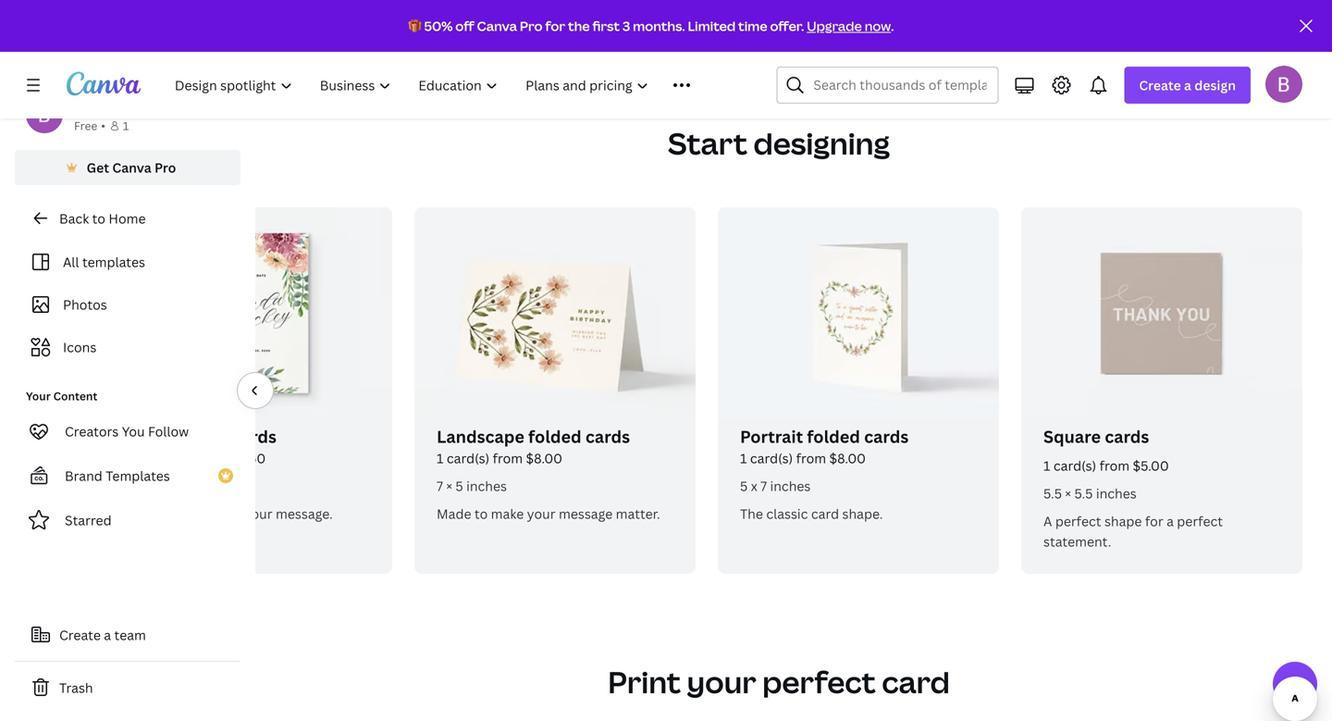 Task type: locate. For each thing, give the bounding box(es) containing it.
create inside "button"
[[59, 626, 101, 644]]

from up 5 x 7 inches
[[797, 449, 827, 467]]

a for team
[[104, 626, 111, 644]]

0 vertical spatial create
[[1140, 76, 1182, 94]]

1 down square
[[1044, 457, 1051, 474]]

portrait flat cards link
[[133, 425, 370, 448]]

0 horizontal spatial $8.00
[[526, 449, 563, 467]]

brand
[[65, 467, 103, 485]]

3 7 from the left
[[761, 477, 767, 495]]

folded
[[529, 425, 582, 448], [807, 425, 861, 448]]

a perfect shape for a perfect statement.
[[1044, 512, 1224, 550]]

1 horizontal spatial to
[[475, 505, 488, 522]]

start designing
[[668, 123, 890, 163]]

folded for portrait
[[807, 425, 861, 448]]

prints
[[567, 5, 605, 23]]

landscape folded cards 1 card(s) from $8.00
[[437, 425, 630, 467]]

0 horizontal spatial pro
[[155, 159, 176, 176]]

all
[[63, 253, 79, 271]]

a
[[1185, 76, 1192, 94], [1167, 512, 1174, 530], [104, 626, 111, 644]]

1 vertical spatial canva
[[112, 159, 151, 176]]

inches up canvas
[[163, 477, 204, 495]]

cards inside landscape folded cards 1 card(s) from $8.00
[[586, 425, 630, 448]]

$8.00 inside portrait folded cards 1 card(s) from $8.00
[[830, 449, 866, 467]]

2 horizontal spatial for
[[1146, 512, 1164, 530]]

0 horizontal spatial ×
[[144, 477, 150, 495]]

for left the
[[546, 17, 566, 35]]

7 right x
[[761, 477, 767, 495]]

1 cards from the left
[[232, 425, 277, 448]]

card(s) inside landscape folded cards 1 card(s) from $8.00
[[447, 449, 490, 467]]

your right print at the bottom
[[687, 662, 757, 702]]

folded up 5 x 7 inches
[[807, 425, 861, 448]]

cards up $10.50
[[232, 425, 277, 448]]

card(s) up 5 x 7 inches
[[751, 449, 793, 467]]

1 inside portrait flat cards 1 card(s) from $10.50
[[133, 449, 140, 467]]

back
[[59, 210, 89, 227]]

5 × 7 inches
[[133, 477, 204, 495]]

cards inside portrait folded cards 1 card(s) from $8.00
[[865, 425, 909, 448]]

1 inside landscape folded cards 1 card(s) from $8.00
[[437, 449, 444, 467]]

1 inside square cards 1 card(s) from $5.00
[[1044, 457, 1051, 474]]

$8.00 for landscape
[[526, 449, 563, 467]]

2 cards from the left
[[586, 425, 630, 448]]

portrait for portrait folded cards
[[740, 425, 804, 448]]

made
[[437, 505, 472, 522]]

0 horizontal spatial a
[[133, 505, 142, 522]]

7
[[153, 477, 160, 495], [437, 477, 443, 495], [761, 477, 767, 495]]

from for portrait folded cards
[[797, 449, 827, 467]]

from inside portrait folded cards 1 card(s) from $8.00
[[797, 449, 827, 467]]

2 portrait from the left
[[740, 425, 804, 448]]

follow
[[148, 423, 189, 440]]

from down the landscape on the bottom left of page
[[493, 449, 523, 467]]

from down flat
[[189, 449, 219, 467]]

0 horizontal spatial 5
[[133, 477, 141, 495]]

a inside create a design dropdown button
[[1185, 76, 1192, 94]]

create
[[1140, 76, 1182, 94], [59, 626, 101, 644]]

folded inside portrait folded cards 1 card(s) from $8.00
[[807, 425, 861, 448]]

inches up make
[[467, 477, 507, 495]]

5 for portrait folded cards
[[740, 477, 748, 495]]

pro
[[520, 17, 543, 35], [155, 159, 176, 176]]

2 horizontal spatial your
[[687, 662, 757, 702]]

folded right the landscape on the bottom left of page
[[529, 425, 582, 448]]

portrait inside portrait flat cards 1 card(s) from $10.50
[[133, 425, 196, 448]]

7 for portrait folded cards
[[761, 477, 767, 495]]

× up cute
[[144, 477, 150, 495]]

create left team
[[59, 626, 101, 644]]

1 horizontal spatial perfect
[[1056, 512, 1102, 530]]

card(s) for landscape folded cards
[[447, 449, 490, 467]]

x
[[751, 477, 758, 495]]

a left design
[[1185, 76, 1192, 94]]

to
[[92, 210, 105, 227], [475, 505, 488, 522]]

to for back
[[92, 210, 105, 227]]

1 horizontal spatial portrait
[[740, 425, 804, 448]]

× for portrait flat cards
[[144, 477, 150, 495]]

portrait folded cards image
[[718, 207, 1000, 418]]

for right canvas
[[223, 505, 241, 522]]

1 horizontal spatial 5.5
[[1075, 485, 1094, 502]]

2 folded from the left
[[807, 425, 861, 448]]

0 horizontal spatial to
[[92, 210, 105, 227]]

7 up cute
[[153, 477, 160, 495]]

canva right get
[[112, 159, 151, 176]]

2 horizontal spatial a
[[1185, 76, 1192, 94]]

a inside create a team "button"
[[104, 626, 111, 644]]

from
[[189, 449, 219, 467], [493, 449, 523, 467], [797, 449, 827, 467], [1100, 457, 1130, 474]]

back to home link
[[15, 200, 241, 237]]

landscape
[[437, 425, 525, 448]]

5.5
[[1044, 485, 1063, 502], [1075, 485, 1094, 502]]

a for square
[[1044, 512, 1053, 530]]

2 $8.00 from the left
[[830, 449, 866, 467]]

0 vertical spatial card
[[812, 505, 840, 522]]

× up statement.
[[1066, 485, 1072, 502]]

cards
[[232, 425, 277, 448], [586, 425, 630, 448], [865, 425, 909, 448], [1105, 425, 1150, 448]]

0 horizontal spatial card
[[812, 505, 840, 522]]

.
[[892, 17, 894, 35]]

creators
[[65, 423, 119, 440]]

1 7 from the left
[[153, 477, 160, 495]]

1 horizontal spatial 5
[[456, 477, 463, 495]]

$8.00 down "portrait folded cards" link at right
[[830, 449, 866, 467]]

all templates link
[[26, 244, 230, 280]]

1 portrait from the left
[[133, 425, 196, 448]]

1 horizontal spatial card
[[882, 662, 951, 702]]

design
[[1195, 76, 1237, 94]]

starred link
[[15, 502, 241, 539]]

inches for portrait flat cards
[[163, 477, 204, 495]]

portrait flat cards image
[[111, 207, 392, 418]]

1 horizontal spatial a
[[1167, 512, 1174, 530]]

top level navigation element
[[163, 67, 732, 104], [163, 67, 732, 104]]

1 vertical spatial pro
[[155, 159, 176, 176]]

2 horizontal spatial 7
[[761, 477, 767, 495]]

card(s) down follow
[[143, 449, 186, 467]]

0 horizontal spatial a
[[104, 626, 111, 644]]

creators you follow
[[65, 423, 189, 440]]

card
[[812, 505, 840, 522], [882, 662, 951, 702]]

1 up 7 × 5 inches
[[437, 449, 444, 467]]

square cards image
[[1022, 207, 1303, 418]]

1 vertical spatial card
[[882, 662, 951, 702]]

landscape folded cards image
[[415, 207, 696, 418]]

a up statement.
[[1044, 512, 1053, 530]]

1 down you at left
[[133, 449, 140, 467]]

upgrade now button
[[807, 17, 892, 35]]

made to make your message matter.
[[437, 505, 661, 522]]

1 horizontal spatial pro
[[520, 17, 543, 35]]

•
[[101, 118, 105, 133]]

1 horizontal spatial folded
[[807, 425, 861, 448]]

folded for landscape
[[529, 425, 582, 448]]

make
[[491, 505, 524, 522]]

card(s) down square
[[1054, 457, 1097, 474]]

1 horizontal spatial create
[[1140, 76, 1182, 94]]

from for portrait flat cards
[[189, 449, 219, 467]]

months.
[[633, 17, 686, 35]]

cards up message
[[586, 425, 630, 448]]

inches up classic
[[771, 477, 811, 495]]

5 for portrait flat cards
[[133, 477, 141, 495]]

1 up 5 x 7 inches
[[740, 449, 747, 467]]

1 vertical spatial to
[[475, 505, 488, 522]]

inches
[[163, 477, 204, 495], [467, 477, 507, 495], [771, 477, 811, 495], [1097, 485, 1137, 502]]

1 inside portrait folded cards 1 card(s) from $8.00
[[740, 449, 747, 467]]

content
[[53, 388, 98, 404]]

portrait folded cards 1 card(s) from $8.00
[[740, 425, 909, 467]]

0 horizontal spatial 7
[[153, 477, 160, 495]]

× up made
[[446, 477, 453, 495]]

statement.
[[1044, 533, 1112, 550]]

7 for portrait flat cards
[[153, 477, 160, 495]]

upgrade
[[807, 17, 862, 35]]

cards inside portrait flat cards 1 card(s) from $10.50
[[232, 425, 277, 448]]

2 vertical spatial a
[[104, 626, 111, 644]]

card(s) down the landscape on the bottom left of page
[[447, 449, 490, 467]]

0 horizontal spatial folded
[[529, 425, 582, 448]]

create a design
[[1140, 76, 1237, 94]]

1 right •
[[123, 118, 129, 133]]

1 folded from the left
[[529, 425, 582, 448]]

to right back
[[92, 210, 105, 227]]

$8.00
[[526, 449, 563, 467], [830, 449, 866, 467]]

inches for landscape folded cards
[[467, 477, 507, 495]]

portrait
[[133, 425, 196, 448], [740, 425, 804, 448]]

canva
[[477, 17, 517, 35], [112, 159, 151, 176]]

None search field
[[777, 67, 999, 104]]

0 vertical spatial a
[[1185, 76, 1192, 94]]

2 horizontal spatial 5
[[740, 477, 748, 495]]

home
[[109, 210, 146, 227]]

0 vertical spatial to
[[92, 210, 105, 227]]

for for 1
[[1146, 512, 1164, 530]]

from left $5.00
[[1100, 457, 1130, 474]]

conscious,
[[596, 0, 663, 2]]

1 horizontal spatial $8.00
[[830, 449, 866, 467]]

1 horizontal spatial canva
[[477, 17, 517, 35]]

0 horizontal spatial perfect
[[763, 662, 876, 702]]

brand templates link
[[15, 457, 241, 494]]

$8.00 inside landscape folded cards 1 card(s) from $8.00
[[526, 449, 563, 467]]

inches up shape
[[1097, 485, 1137, 502]]

1 horizontal spatial 7
[[437, 477, 443, 495]]

pro inside button
[[155, 159, 176, 176]]

team
[[114, 626, 146, 644]]

perfect
[[1056, 512, 1102, 530], [1178, 512, 1224, 530], [763, 662, 876, 702]]

bob builder image
[[1266, 65, 1303, 103]]

canva right off
[[477, 17, 517, 35]]

1 5.5 from the left
[[1044, 485, 1063, 502]]

create a team button
[[15, 616, 241, 653]]

card(s)
[[143, 449, 186, 467], [447, 449, 490, 467], [751, 449, 793, 467], [1054, 457, 1097, 474]]

3 5 from the left
[[740, 477, 748, 495]]

1 vertical spatial create
[[59, 626, 101, 644]]

0 horizontal spatial create
[[59, 626, 101, 644]]

card(s) inside portrait flat cards 1 card(s) from $10.50
[[143, 449, 186, 467]]

your left message.
[[244, 505, 273, 522]]

0 horizontal spatial canva
[[112, 159, 151, 176]]

card(s) inside portrait folded cards 1 card(s) from $8.00
[[751, 449, 793, 467]]

to left make
[[475, 505, 488, 522]]

a for design
[[1185, 76, 1192, 94]]

a
[[133, 505, 142, 522], [1044, 512, 1053, 530]]

card(s) inside square cards 1 card(s) from $5.00
[[1054, 457, 1097, 474]]

a inside the a perfect shape for a perfect statement.
[[1044, 512, 1053, 530]]

1 5 from the left
[[133, 477, 141, 495]]

3 cards from the left
[[865, 425, 909, 448]]

cards up shape.
[[865, 425, 909, 448]]

your
[[26, 388, 51, 404]]

$8.00 down landscape folded cards link
[[526, 449, 563, 467]]

0 horizontal spatial portrait
[[133, 425, 196, 448]]

cards up $5.00
[[1105, 425, 1150, 448]]

0 horizontal spatial for
[[223, 505, 241, 522]]

from inside portrait flat cards 1 card(s) from $10.50
[[189, 449, 219, 467]]

create left design
[[1140, 76, 1182, 94]]

pro left the
[[520, 17, 543, 35]]

create inside dropdown button
[[1140, 76, 1182, 94]]

for right shape
[[1146, 512, 1164, 530]]

1 vertical spatial a
[[1167, 512, 1174, 530]]

1 for portrait folded cards
[[740, 449, 747, 467]]

a left team
[[104, 626, 111, 644]]

folded inside landscape folded cards 1 card(s) from $8.00
[[529, 425, 582, 448]]

1 horizontal spatial ×
[[446, 477, 453, 495]]

shape.
[[843, 505, 883, 522]]

4 cards from the left
[[1105, 425, 1150, 448]]

the classic card shape.
[[740, 505, 883, 522]]

1 $8.00 from the left
[[526, 449, 563, 467]]

0 horizontal spatial 5.5
[[1044, 485, 1063, 502]]

photos
[[63, 296, 107, 313]]

icons
[[63, 338, 97, 356]]

1 horizontal spatial a
[[1044, 512, 1053, 530]]

portrait inside portrait folded cards 1 card(s) from $8.00
[[740, 425, 804, 448]]

from inside landscape folded cards 1 card(s) from $8.00
[[493, 449, 523, 467]]

$10.50
[[223, 449, 266, 467]]

a left cute
[[133, 505, 142, 522]]

a right shape
[[1167, 512, 1174, 530]]

trash link
[[15, 669, 241, 706]]

0 vertical spatial pro
[[520, 17, 543, 35]]

pro up back to home link
[[155, 159, 176, 176]]

7 up made
[[437, 477, 443, 495]]

for inside the a perfect shape for a perfect statement.
[[1146, 512, 1164, 530]]

your right make
[[527, 505, 556, 522]]



Task type: vqa. For each thing, say whether or not it's contained in the screenshot.
the Discover
no



Task type: describe. For each thing, give the bounding box(es) containing it.
get
[[87, 159, 109, 176]]

square
[[1044, 425, 1101, 448]]

Search search field
[[814, 68, 987, 103]]

square cards 1 card(s) from $5.00
[[1044, 425, 1170, 474]]

brand templates
[[65, 467, 170, 485]]

eco-conscious, high-quality prints
[[567, 0, 742, 23]]

5.5 × 5.5 inches
[[1044, 485, 1137, 502]]

a for portrait
[[133, 505, 142, 522]]

limited
[[688, 17, 736, 35]]

cards inside square cards 1 card(s) from $5.00
[[1105, 425, 1150, 448]]

free •
[[74, 118, 105, 133]]

inches for portrait folded cards
[[771, 477, 811, 495]]

50%
[[424, 17, 453, 35]]

your content
[[26, 388, 98, 404]]

get canva pro button
[[15, 150, 241, 185]]

photos link
[[26, 287, 230, 322]]

× for landscape folded cards
[[446, 477, 453, 495]]

templates
[[106, 467, 170, 485]]

2 7 from the left
[[437, 477, 443, 495]]

create for create a team
[[59, 626, 101, 644]]

cute
[[145, 505, 173, 522]]

cards for portrait folded cards
[[865, 425, 909, 448]]

0 horizontal spatial your
[[244, 505, 273, 522]]

high-
[[666, 0, 698, 2]]

trash
[[59, 679, 93, 697]]

🎁 50% off canva pro for the first 3 months. limited time offer. upgrade now .
[[409, 17, 894, 35]]

the
[[568, 17, 590, 35]]

message
[[559, 505, 613, 522]]

portrait folded cards link
[[740, 425, 977, 448]]

message.
[[276, 505, 333, 522]]

card(s) for portrait flat cards
[[143, 449, 186, 467]]

start
[[668, 123, 748, 163]]

icons link
[[26, 330, 230, 365]]

print your perfect card
[[608, 662, 951, 702]]

portrait for portrait flat cards
[[133, 425, 196, 448]]

2 horizontal spatial ×
[[1066, 485, 1072, 502]]

create for create a design
[[1140, 76, 1182, 94]]

landscape folded cards link
[[437, 425, 674, 448]]

1 horizontal spatial for
[[546, 17, 566, 35]]

get canva pro
[[87, 159, 176, 176]]

offer.
[[771, 17, 805, 35]]

back to home
[[59, 210, 146, 227]]

from inside square cards 1 card(s) from $5.00
[[1100, 457, 1130, 474]]

time
[[739, 17, 768, 35]]

eco-
[[567, 0, 596, 2]]

starred
[[65, 511, 112, 529]]

the
[[740, 505, 764, 522]]

1 horizontal spatial your
[[527, 505, 556, 522]]

5 x 7 inches
[[740, 477, 811, 495]]

first
[[593, 17, 620, 35]]

classic
[[767, 505, 808, 522]]

print
[[608, 662, 681, 702]]

flat
[[200, 425, 228, 448]]

for for cards
[[223, 505, 241, 522]]

$5.00
[[1133, 457, 1170, 474]]

1 for landscape folded cards
[[437, 449, 444, 467]]

3
[[623, 17, 631, 35]]

matter.
[[616, 505, 661, 522]]

quality
[[698, 0, 742, 2]]

you
[[122, 423, 145, 440]]

a inside the a perfect shape for a perfect statement.
[[1167, 512, 1174, 530]]

creators you follow link
[[15, 413, 241, 450]]

card(s) for portrait folded cards
[[751, 449, 793, 467]]

1 for portrait flat cards
[[133, 449, 140, 467]]

2 5.5 from the left
[[1075, 485, 1094, 502]]

cards for portrait flat cards
[[232, 425, 277, 448]]

canva inside get canva pro button
[[112, 159, 151, 176]]

🎁
[[409, 17, 422, 35]]

to for made
[[475, 505, 488, 522]]

shape
[[1105, 512, 1143, 530]]

cards for landscape folded cards
[[586, 425, 630, 448]]

7 × 5 inches
[[437, 477, 507, 495]]

2 5 from the left
[[456, 477, 463, 495]]

designing
[[754, 123, 890, 163]]

all templates
[[63, 253, 145, 271]]

$8.00 for portrait
[[830, 449, 866, 467]]

off
[[456, 17, 475, 35]]

2 horizontal spatial perfect
[[1178, 512, 1224, 530]]

canvas
[[176, 505, 219, 522]]

a cute canvas for your message.
[[133, 505, 333, 522]]

now
[[865, 17, 892, 35]]

create a team
[[59, 626, 146, 644]]

0 vertical spatial canva
[[477, 17, 517, 35]]

free
[[74, 118, 97, 133]]

templates
[[82, 253, 145, 271]]

portrait flat cards 1 card(s) from $10.50
[[133, 425, 277, 467]]

create a design button
[[1125, 67, 1251, 104]]

from for landscape folded cards
[[493, 449, 523, 467]]



